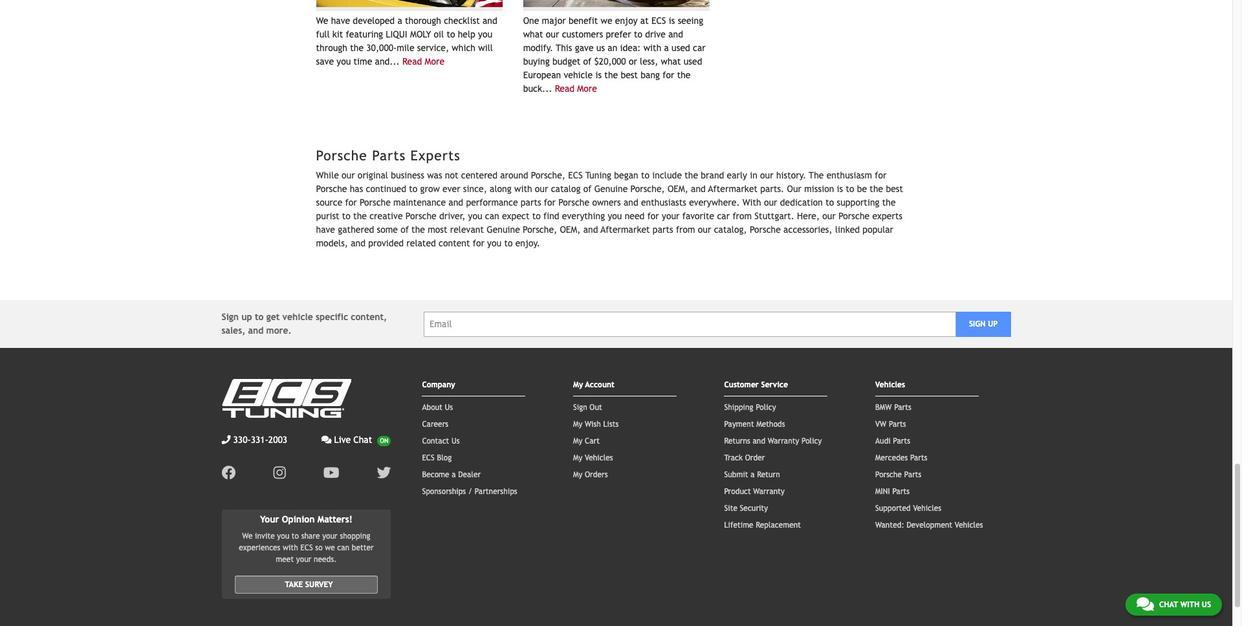 Task type: vqa. For each thing, say whether or not it's contained in the screenshot.
left vehicle
yes



Task type: locate. For each thing, give the bounding box(es) containing it.
1 vertical spatial chat
[[1160, 601, 1178, 610]]

more down budget at the top left
[[577, 83, 597, 94]]

payment methods link
[[724, 420, 785, 429]]

parts for vw parts
[[889, 420, 906, 429]]

in
[[750, 170, 758, 181]]

catalog,
[[714, 225, 747, 235]]

car inside while our original business was not centered around porsche, ecs tuning began to include the brand early in our history. the enthusiasm for porsche has continued to grow ever since, along with our catalog of genuine porsche, oem, and aftermarket parts. our mission is to be the best source for porsche maintenance and performance parts for porsche owners and enthusiasts everywhere. with our dedication to supporting the purist to the creative porsche driver, you can expect to find everything you need for your favorite car from stuttgart. here, our porsche experts have gathered some of the most relevant genuine porsche, oem, and aftermarket parts from our catalog, porsche accessories, linked popular models, and provided related content for you to enjoy.
[[717, 211, 730, 221]]

parts down enthusiasts
[[653, 225, 673, 235]]

you right invite
[[277, 532, 289, 541]]

development
[[907, 521, 953, 530]]

up
[[242, 312, 252, 322], [988, 320, 998, 329]]

up for sign up
[[988, 320, 998, 329]]

2 vertical spatial is
[[837, 184, 843, 194]]

1 vertical spatial best
[[886, 184, 903, 194]]

0 horizontal spatial from
[[676, 225, 695, 235]]

1 vertical spatial more
[[577, 83, 597, 94]]

for right bang
[[663, 70, 675, 80]]

0 horizontal spatial your
[[296, 555, 311, 564]]

your down enthusiasts
[[662, 211, 680, 221]]

aftermarket down early
[[708, 184, 758, 194]]

our right in
[[760, 170, 774, 181]]

0 vertical spatial what
[[523, 29, 543, 39]]

0 horizontal spatial we
[[325, 544, 335, 553]]

1 vertical spatial car
[[717, 211, 730, 221]]

0 vertical spatial porsche,
[[531, 170, 566, 181]]

the
[[809, 170, 824, 181]]

0 horizontal spatial best
[[621, 70, 638, 80]]

car down seeing
[[693, 43, 706, 53]]

parts for porsche parts
[[905, 471, 922, 480]]

porsche 996 30k service image
[[316, 0, 503, 11]]

1 vertical spatial read more link
[[555, 83, 597, 94]]

expect
[[502, 211, 530, 221]]

0 horizontal spatial vehicle
[[282, 312, 313, 322]]

1 horizontal spatial read more
[[555, 83, 597, 94]]

1 horizontal spatial is
[[669, 15, 675, 26]]

genuine up owners
[[594, 184, 628, 194]]

us
[[445, 403, 453, 412], [452, 437, 460, 446], [1202, 601, 1211, 610]]

is inside while our original business was not centered around porsche, ecs tuning began to include the brand early in our history. the enthusiasm for porsche has continued to grow ever since, along with our catalog of genuine porsche, oem, and aftermarket parts. our mission is to be the best source for porsche maintenance and performance parts for porsche owners and enthusiasts everywhere. with our dedication to supporting the purist to the creative porsche driver, you can expect to find everything you need for your favorite car from stuttgart. here, our porsche experts have gathered some of the most relevant genuine porsche, oem, and aftermarket parts from our catalog, porsche accessories, linked popular models, and provided related content for you to enjoy.
[[837, 184, 843, 194]]

your
[[662, 211, 680, 221], [322, 532, 338, 541], [296, 555, 311, 564]]

1 horizontal spatial we
[[316, 15, 328, 26]]

wanted: development vehicles
[[876, 521, 983, 530]]

2 horizontal spatial is
[[837, 184, 843, 194]]

sponsorships
[[422, 487, 466, 496]]

0 vertical spatial read more
[[403, 56, 445, 66]]

2 my from the top
[[573, 420, 583, 429]]

vehicle inside one major benefit we enjoy at ecs is seeing what our customers prefer to drive and modify. this gave us an idea: with a used car buying budget of $20,000 or less, what used european vehicle is the best bang for the buck...
[[564, 70, 593, 80]]

account
[[585, 381, 615, 390]]

4 my from the top
[[573, 454, 583, 463]]

parts down mercedes parts in the right of the page
[[905, 471, 922, 480]]

read more for buying
[[555, 83, 597, 94]]

dealer
[[458, 471, 481, 480]]

read for and...
[[403, 56, 422, 66]]

parts up mercedes parts in the right of the page
[[893, 437, 911, 446]]

we inside we have developed a thorough checklist and full kit featuring liqui moly oil to help you through the 30,000-mile service, which will save you time and...
[[316, 15, 328, 26]]

wish
[[585, 420, 601, 429]]

porsche down maintenance
[[406, 211, 437, 221]]

early
[[727, 170, 747, 181]]

enthusiasm
[[827, 170, 872, 181]]

wanted:
[[876, 521, 905, 530]]

sign inside button
[[969, 320, 986, 329]]

chat right comments icon
[[1160, 601, 1178, 610]]

ecs up catalog
[[568, 170, 583, 181]]

0 vertical spatial vehicle
[[564, 70, 593, 80]]

1 horizontal spatial oem,
[[668, 184, 688, 194]]

my left cart
[[573, 437, 583, 446]]

1 horizontal spatial from
[[733, 211, 752, 221]]

the up time
[[350, 43, 364, 53]]

/
[[468, 487, 472, 496]]

us for contact us
[[452, 437, 460, 446]]

0 vertical spatial car
[[693, 43, 706, 53]]

1 vertical spatial us
[[452, 437, 460, 446]]

shopping
[[340, 532, 371, 541]]

ecs up drive
[[652, 15, 666, 26]]

my for my orders
[[573, 471, 583, 480]]

while our original business was not centered around porsche, ecs tuning began to include the brand early in our history. the enthusiasm for porsche has continued to grow ever since, along with our catalog of genuine porsche, oem, and aftermarket parts. our mission is to be the best source for porsche maintenance and performance parts for porsche owners and enthusiasts everywhere. with our dedication to supporting the purist to the creative porsche driver, you can expect to find everything you need for your favorite car from stuttgart. here, our porsche experts have gathered some of the most relevant genuine porsche, oem, and aftermarket parts from our catalog, porsche accessories, linked popular models, and provided related content for you to enjoy.
[[316, 170, 903, 249]]

is down 'enthusiasm'
[[837, 184, 843, 194]]

porsche, down the find at the top of the page
[[523, 225, 557, 235]]

0 vertical spatial read more link
[[403, 56, 445, 66]]

customer
[[724, 381, 759, 390]]

0 vertical spatial parts
[[521, 198, 541, 208]]

chat right the live
[[354, 435, 372, 445]]

my for my wish lists
[[573, 420, 583, 429]]

a inside one major benefit we enjoy at ecs is seeing what our customers prefer to drive and modify. this gave us an idea: with a used car buying budget of $20,000 or less, what used european vehicle is the best bang for the buck...
[[664, 43, 669, 53]]

become a dealer
[[422, 471, 481, 480]]

a up the liqui
[[398, 15, 402, 26]]

audi parts
[[876, 437, 911, 446]]

and down seeing
[[669, 29, 683, 39]]

experiences
[[239, 544, 281, 553]]

oem, down the "include"
[[668, 184, 688, 194]]

sign for sign up to get vehicle specific content, sales, and more.
[[222, 312, 239, 322]]

the right be
[[870, 184, 883, 194]]

to inside one major benefit we enjoy at ecs is seeing what our customers prefer to drive and modify. this gave us an idea: with a used car buying budget of $20,000 or less, what used european vehicle is the best bang for the buck...
[[634, 29, 643, 39]]

replacement
[[756, 521, 801, 530]]

mercedes
[[876, 454, 908, 463]]

what
[[523, 29, 543, 39], [661, 56, 681, 66]]

with
[[743, 198, 762, 208]]

with down around
[[514, 184, 532, 194]]

1 horizontal spatial parts
[[653, 225, 673, 235]]

your up so
[[322, 532, 338, 541]]

contact
[[422, 437, 449, 446]]

1 horizontal spatial more
[[577, 83, 597, 94]]

read more down budget at the top left
[[555, 83, 597, 94]]

for right 'enthusiasm'
[[875, 170, 887, 181]]

1 horizontal spatial read more link
[[555, 83, 597, 94]]

and right 'sales,'
[[248, 326, 264, 336]]

porsche up source
[[316, 184, 347, 194]]

sign inside sign up to get vehicle specific content, sales, and more.
[[222, 312, 239, 322]]

vehicle
[[564, 70, 593, 80], [282, 312, 313, 322]]

my left wish
[[573, 420, 583, 429]]

up inside sign up to get vehicle specific content, sales, and more.
[[242, 312, 252, 322]]

1 horizontal spatial we
[[601, 15, 613, 26]]

1 vertical spatial read more
[[555, 83, 597, 94]]

relevant
[[450, 225, 484, 235]]

1 horizontal spatial chat
[[1160, 601, 1178, 610]]

of down tuning
[[584, 184, 592, 194]]

sign for sign up
[[969, 320, 986, 329]]

parts right 'bmw'
[[894, 403, 912, 412]]

we
[[601, 15, 613, 26], [325, 544, 335, 553]]

0 vertical spatial can
[[485, 211, 499, 221]]

1 vertical spatial aftermarket
[[601, 225, 650, 235]]

with up "meet"
[[283, 544, 298, 553]]

read more link for and...
[[403, 56, 445, 66]]

for up the find at the top of the page
[[544, 198, 556, 208]]

careers
[[422, 420, 449, 429]]

1 horizontal spatial sign
[[573, 403, 587, 412]]

1 vertical spatial vehicle
[[282, 312, 313, 322]]

submit a return
[[724, 471, 780, 480]]

parts down porsche parts 'link'
[[893, 487, 910, 496]]

0 vertical spatial of
[[583, 56, 592, 66]]

aftermarket down need
[[601, 225, 650, 235]]

of down gave
[[583, 56, 592, 66]]

along
[[490, 184, 512, 194]]

the down $20,000
[[605, 70, 618, 80]]

car up catalog, in the right of the page
[[717, 211, 730, 221]]

1 horizontal spatial read
[[555, 83, 575, 94]]

1 vertical spatial we
[[325, 544, 335, 553]]

1 my from the top
[[573, 381, 583, 390]]

0 horizontal spatial up
[[242, 312, 252, 322]]

porsche, up enthusiasts
[[631, 184, 665, 194]]

0 vertical spatial have
[[331, 15, 350, 26]]

to left the get
[[255, 312, 264, 322]]

1 vertical spatial genuine
[[487, 225, 520, 235]]

facebook logo image
[[222, 466, 236, 480]]

have
[[331, 15, 350, 26], [316, 225, 335, 235]]

buying
[[523, 56, 550, 66]]

return
[[757, 471, 780, 480]]

purist
[[316, 211, 339, 221]]

us
[[597, 43, 605, 53]]

we inside we invite you to share your shopping experiences with ecs so we can better meet your needs.
[[242, 532, 253, 541]]

security
[[740, 504, 768, 513]]

1 vertical spatial oem,
[[560, 225, 581, 235]]

0 vertical spatial chat
[[354, 435, 372, 445]]

oem, down everything
[[560, 225, 581, 235]]

to down the mission
[[826, 198, 834, 208]]

1 horizontal spatial can
[[485, 211, 499, 221]]

with down drive
[[644, 43, 662, 53]]

sign for sign out
[[573, 403, 587, 412]]

1 horizontal spatial best
[[886, 184, 903, 194]]

maintenance
[[394, 198, 446, 208]]

0 vertical spatial us
[[445, 403, 453, 412]]

a down drive
[[664, 43, 669, 53]]

0 vertical spatial aftermarket
[[708, 184, 758, 194]]

1 vertical spatial have
[[316, 225, 335, 235]]

sign out link
[[573, 403, 602, 412]]

0 vertical spatial we
[[601, 15, 613, 26]]

customer service
[[724, 381, 788, 390]]

twitter logo image
[[377, 466, 391, 480]]

at
[[641, 15, 649, 26]]

0 horizontal spatial car
[[693, 43, 706, 53]]

parts right vw
[[889, 420, 906, 429]]

used
[[672, 43, 690, 53], [684, 56, 702, 66]]

1 vertical spatial warranty
[[753, 487, 785, 496]]

a left "return"
[[751, 471, 755, 480]]

supported vehicles link
[[876, 504, 942, 513]]

and inside sign up to get vehicle specific content, sales, and more.
[[248, 326, 264, 336]]

my left the orders
[[573, 471, 583, 480]]

porsche, up catalog
[[531, 170, 566, 181]]

read more link down the service,
[[403, 56, 445, 66]]

can inside we invite you to share your shopping experiences with ecs so we can better meet your needs.
[[337, 544, 350, 553]]

us for about us
[[445, 403, 453, 412]]

read
[[403, 56, 422, 66], [555, 83, 575, 94]]

my down my cart
[[573, 454, 583, 463]]

take
[[285, 580, 303, 590]]

comments image
[[321, 436, 332, 445]]

aftermarket
[[708, 184, 758, 194], [601, 225, 650, 235]]

read more down the service,
[[403, 56, 445, 66]]

what right less,
[[661, 56, 681, 66]]

0 horizontal spatial we
[[242, 532, 253, 541]]

us right comments icon
[[1202, 601, 1211, 610]]

0 horizontal spatial more
[[425, 56, 445, 66]]

0 horizontal spatial read
[[403, 56, 422, 66]]

1 horizontal spatial policy
[[802, 437, 822, 446]]

1 horizontal spatial up
[[988, 320, 998, 329]]

less,
[[640, 56, 658, 66]]

from down the "with" at right top
[[733, 211, 752, 221]]

warranty down the methods
[[768, 437, 799, 446]]

can down 'shopping'
[[337, 544, 350, 553]]

read more for and...
[[403, 56, 445, 66]]

read for buying
[[555, 83, 575, 94]]

save
[[316, 56, 334, 66]]

0 horizontal spatial read more link
[[403, 56, 445, 66]]

my for my account
[[573, 381, 583, 390]]

5 my from the top
[[573, 471, 583, 480]]

$20,000
[[594, 56, 626, 66]]

shipping
[[724, 403, 754, 412]]

a
[[398, 15, 402, 26], [664, 43, 669, 53], [452, 471, 456, 480], [751, 471, 755, 480]]

my cart
[[573, 437, 600, 446]]

0 vertical spatial genuine
[[594, 184, 628, 194]]

around
[[500, 170, 528, 181]]

read down european
[[555, 83, 575, 94]]

gave
[[575, 43, 594, 53]]

porsche down catalog
[[559, 198, 590, 208]]

mini parts
[[876, 487, 910, 496]]

ecs inside while our original business was not centered around porsche, ecs tuning began to include the brand early in our history. the enthusiasm for porsche has continued to grow ever since, along with our catalog of genuine porsche, oem, and aftermarket parts. our mission is to be the best source for porsche maintenance and performance parts for porsche owners and enthusiasts everywhere. with our dedication to supporting the purist to the creative porsche driver, you can expect to find everything you need for your favorite car from stuttgart. here, our porsche experts have gathered some of the most relevant genuine porsche, oem, and aftermarket parts from our catalog, porsche accessories, linked popular models, and provided related content for you to enjoy.
[[568, 170, 583, 181]]

1 horizontal spatial car
[[717, 211, 730, 221]]

1 horizontal spatial vehicle
[[564, 70, 593, 80]]

site security link
[[724, 504, 768, 513]]

include
[[652, 170, 682, 181]]

of right some
[[401, 225, 409, 235]]

porsche,
[[531, 170, 566, 181], [631, 184, 665, 194], [523, 225, 557, 235]]

3 my from the top
[[573, 437, 583, 446]]

chat with us
[[1160, 601, 1211, 610]]

is
[[669, 15, 675, 26], [596, 70, 602, 80], [837, 184, 843, 194]]

vehicle up more.
[[282, 312, 313, 322]]

more
[[425, 56, 445, 66], [577, 83, 597, 94]]

bmw
[[876, 403, 892, 412]]

2 horizontal spatial your
[[662, 211, 680, 221]]

1 vertical spatial read
[[555, 83, 575, 94]]

ecs
[[652, 15, 666, 26], [568, 170, 583, 181], [422, 454, 435, 463], [300, 544, 313, 553]]

1 vertical spatial what
[[661, 56, 681, 66]]

euro cars under $20k image
[[523, 0, 710, 11]]

genuine
[[594, 184, 628, 194], [487, 225, 520, 235]]

up inside button
[[988, 320, 998, 329]]

0 vertical spatial from
[[733, 211, 752, 221]]

2 vertical spatial us
[[1202, 601, 1211, 610]]

1 vertical spatial your
[[322, 532, 338, 541]]

0 horizontal spatial sign
[[222, 312, 239, 322]]

have down purist
[[316, 225, 335, 235]]

to left 'share'
[[292, 532, 299, 541]]

0 vertical spatial best
[[621, 70, 638, 80]]

1 horizontal spatial your
[[322, 532, 338, 541]]

my vehicles
[[573, 454, 613, 463]]

1 horizontal spatial genuine
[[594, 184, 628, 194]]

my orders link
[[573, 471, 608, 480]]

supported vehicles
[[876, 504, 942, 513]]

ecs left so
[[300, 544, 313, 553]]

0 horizontal spatial genuine
[[487, 225, 520, 235]]

with inside we invite you to share your shopping experiences with ecs so we can better meet your needs.
[[283, 544, 298, 553]]

Email email field
[[424, 312, 956, 337]]

provided
[[368, 238, 404, 249]]

most
[[428, 225, 447, 235]]

you down through
[[337, 56, 351, 66]]

we up experiences
[[242, 532, 253, 541]]

2 vertical spatial your
[[296, 555, 311, 564]]

0 vertical spatial we
[[316, 15, 328, 26]]

instagram logo image
[[273, 466, 286, 480]]

payment
[[724, 420, 754, 429]]

to down at
[[634, 29, 643, 39]]

our down favorite
[[698, 225, 711, 235]]

source
[[316, 198, 343, 208]]

with inside while our original business was not centered around porsche, ecs tuning began to include the brand early in our history. the enthusiasm for porsche has continued to grow ever since, along with our catalog of genuine porsche, oem, and aftermarket parts. our mission is to be the best source for porsche maintenance and performance parts for porsche owners and enthusiasts everywhere. with our dedication to supporting the purist to the creative porsche driver, you can expect to find everything you need for your favorite car from stuttgart. here, our porsche experts have gathered some of the most relevant genuine porsche, oem, and aftermarket parts from our catalog, porsche accessories, linked popular models, and provided related content for you to enjoy.
[[514, 184, 532, 194]]

policy
[[756, 403, 776, 412], [802, 437, 822, 446]]

read more link for buying
[[555, 83, 597, 94]]

can down performance
[[485, 211, 499, 221]]

history.
[[777, 170, 806, 181]]

here,
[[797, 211, 820, 221]]

we down euro cars under $20k image
[[601, 15, 613, 26]]

from down favorite
[[676, 225, 695, 235]]

1 vertical spatial porsche,
[[631, 184, 665, 194]]

is left seeing
[[669, 15, 675, 26]]

to right began
[[641, 170, 650, 181]]

0 horizontal spatial chat
[[354, 435, 372, 445]]

phone image
[[222, 436, 231, 445]]

330-331-2003 link
[[222, 434, 287, 447]]

0 vertical spatial your
[[662, 211, 680, 221]]

us right about
[[445, 403, 453, 412]]

2 horizontal spatial sign
[[969, 320, 986, 329]]

parts up original
[[372, 147, 406, 164]]

1 vertical spatial parts
[[653, 225, 673, 235]]

have up kit
[[331, 15, 350, 26]]

0 horizontal spatial aftermarket
[[601, 225, 650, 235]]

sign up
[[969, 320, 998, 329]]

you inside we invite you to share your shopping experiences with ecs so we can better meet your needs.
[[277, 532, 289, 541]]

to right oil
[[447, 29, 455, 39]]

my cart link
[[573, 437, 600, 446]]

1 vertical spatial we
[[242, 532, 253, 541]]

comments image
[[1137, 597, 1154, 612]]

content
[[439, 238, 470, 249]]

0 vertical spatial read
[[403, 56, 422, 66]]

0 vertical spatial more
[[425, 56, 445, 66]]

performance
[[466, 198, 518, 208]]

0 vertical spatial policy
[[756, 403, 776, 412]]

1 vertical spatial from
[[676, 225, 695, 235]]

1 vertical spatial can
[[337, 544, 350, 553]]



Task type: describe. For each thing, give the bounding box(es) containing it.
mission
[[805, 184, 834, 194]]

to inside we have developed a thorough checklist and full kit featuring liqui moly oil to help you through the 30,000-mile service, which will save you time and...
[[447, 29, 455, 39]]

site
[[724, 504, 738, 513]]

vw
[[876, 420, 887, 429]]

ecs left blog in the bottom of the page
[[422, 454, 435, 463]]

1 vertical spatial used
[[684, 56, 702, 66]]

our down parts.
[[764, 198, 778, 208]]

parts for audi parts
[[893, 437, 911, 446]]

and down gathered
[[351, 238, 366, 249]]

for down enthusiasts
[[648, 211, 659, 221]]

since,
[[463, 184, 487, 194]]

best inside while our original business was not centered around porsche, ecs tuning began to include the brand early in our history. the enthusiasm for porsche has continued to grow ever since, along with our catalog of genuine porsche, oem, and aftermarket parts. our mission is to be the best source for porsche maintenance and performance parts for porsche owners and enthusiasts everywhere. with our dedication to supporting the purist to the creative porsche driver, you can expect to find everything you need for your favorite car from stuttgart. here, our porsche experts have gathered some of the most relevant genuine porsche, oem, and aftermarket parts from our catalog, porsche accessories, linked popular models, and provided related content for you to enjoy.
[[886, 184, 903, 194]]

everywhere.
[[689, 198, 740, 208]]

ecs inside one major benefit we enjoy at ecs is seeing what our customers prefer to drive and modify. this gave us an idea: with a used car buying budget of $20,000 or less, what used european vehicle is the best bang for the buck...
[[652, 15, 666, 26]]

vehicle inside sign up to get vehicle specific content, sales, and more.
[[282, 312, 313, 322]]

porsche parts experts
[[316, 147, 461, 164]]

vehicles up the wanted: development vehicles link
[[913, 504, 942, 513]]

1 vertical spatial policy
[[802, 437, 822, 446]]

survey
[[305, 580, 333, 590]]

developed
[[353, 15, 395, 26]]

order
[[745, 454, 765, 463]]

you down owners
[[608, 211, 622, 221]]

began
[[614, 170, 639, 181]]

your inside while our original business was not centered around porsche, ecs tuning began to include the brand early in our history. the enthusiasm for porsche has continued to grow ever since, along with our catalog of genuine porsche, oem, and aftermarket parts. our mission is to be the best source for porsche maintenance and performance parts for porsche owners and enthusiasts everywhere. with our dedication to supporting the purist to the creative porsche driver, you can expect to find everything you need for your favorite car from stuttgart. here, our porsche experts have gathered some of the most relevant genuine porsche, oem, and aftermarket parts from our catalog, porsche accessories, linked popular models, and provided related content for you to enjoy.
[[662, 211, 680, 221]]

sign out
[[573, 403, 602, 412]]

partnerships
[[475, 487, 518, 496]]

site security
[[724, 504, 768, 513]]

porsche down continued at the top left of the page
[[360, 198, 391, 208]]

sponsorships / partnerships
[[422, 487, 518, 496]]

wanted: development vehicles link
[[876, 521, 983, 530]]

matters!
[[318, 515, 353, 525]]

live
[[334, 435, 351, 445]]

orders
[[585, 471, 608, 480]]

ever
[[443, 184, 461, 194]]

for down has
[[345, 198, 357, 208]]

the right bang
[[677, 70, 691, 80]]

one major benefit we enjoy at ecs is seeing what our customers prefer to drive and modify. this gave us an idea: with a used car buying budget of $20,000 or less, what used european vehicle is the best bang for the buck...
[[523, 15, 706, 94]]

be
[[857, 184, 867, 194]]

porsche down supporting
[[839, 211, 870, 221]]

mini
[[876, 487, 890, 496]]

sponsorships / partnerships link
[[422, 487, 518, 496]]

we for we invite you to share your shopping experiences with ecs so we can better meet your needs.
[[242, 532, 253, 541]]

with inside one major benefit we enjoy at ecs is seeing what our customers prefer to drive and modify. this gave us an idea: with a used car buying budget of $20,000 or less, what used european vehicle is the best bang for the buck...
[[644, 43, 662, 53]]

the left brand
[[685, 170, 698, 181]]

enjoy.
[[516, 238, 540, 249]]

take survey
[[285, 580, 333, 590]]

and inside we have developed a thorough checklist and full kit featuring liqui moly oil to help you through the 30,000-mile service, which will save you time and...
[[483, 15, 497, 26]]

the up the related at the left
[[412, 225, 425, 235]]

continued
[[366, 184, 406, 194]]

thorough
[[405, 15, 441, 26]]

porsche parts link
[[876, 471, 922, 480]]

get
[[266, 312, 280, 322]]

contact us
[[422, 437, 460, 446]]

we for we have developed a thorough checklist and full kit featuring liqui moly oil to help you through the 30,000-mile service, which will save you time and...
[[316, 15, 328, 26]]

bmw parts
[[876, 403, 912, 412]]

we inside one major benefit we enjoy at ecs is seeing what our customers prefer to drive and modify. this gave us an idea: with a used car buying budget of $20,000 or less, what used european vehicle is the best bang for the buck...
[[601, 15, 613, 26]]

vehicles up the orders
[[585, 454, 613, 463]]

to up gathered
[[342, 211, 351, 221]]

the up gathered
[[353, 211, 367, 221]]

for down relevant
[[473, 238, 485, 249]]

lifetime
[[724, 521, 754, 530]]

our left catalog
[[535, 184, 548, 194]]

tuning
[[586, 170, 612, 181]]

0 vertical spatial used
[[672, 43, 690, 53]]

parts for bmw parts
[[894, 403, 912, 412]]

our inside one major benefit we enjoy at ecs is seeing what our customers prefer to drive and modify. this gave us an idea: with a used car buying budget of $20,000 or less, what used european vehicle is the best bang for the buck...
[[546, 29, 559, 39]]

and down everything
[[583, 225, 598, 235]]

and up need
[[624, 198, 639, 208]]

supporting
[[837, 198, 880, 208]]

we inside we invite you to share your shopping experiences with ecs so we can better meet your needs.
[[325, 544, 335, 553]]

0 vertical spatial is
[[669, 15, 675, 26]]

my wish lists link
[[573, 420, 619, 429]]

with right comments icon
[[1181, 601, 1200, 610]]

your
[[260, 515, 279, 525]]

modify.
[[523, 43, 553, 53]]

company
[[422, 381, 455, 390]]

and inside one major benefit we enjoy at ecs is seeing what our customers prefer to drive and modify. this gave us an idea: with a used car buying budget of $20,000 or less, what used european vehicle is the best bang for the buck...
[[669, 29, 683, 39]]

so
[[315, 544, 323, 553]]

have inside while our original business was not centered around porsche, ecs tuning began to include the brand early in our history. the enthusiasm for porsche has continued to grow ever since, along with our catalog of genuine porsche, oem, and aftermarket parts. our mission is to be the best source for porsche maintenance and performance parts for porsche owners and enthusiasts everywhere. with our dedication to supporting the purist to the creative porsche driver, you can expect to find everything you need for your favorite car from stuttgart. here, our porsche experts have gathered some of the most relevant genuine porsche, oem, and aftermarket parts from our catalog, porsche accessories, linked popular models, and provided related content for you to enjoy.
[[316, 225, 335, 235]]

drive
[[645, 29, 666, 39]]

ecs inside we invite you to share your shopping experiences with ecs so we can better meet your needs.
[[300, 544, 313, 553]]

track order link
[[724, 454, 765, 463]]

parts.
[[761, 184, 784, 194]]

porsche down mercedes on the bottom of page
[[876, 471, 902, 480]]

parts for porsche parts experts
[[372, 147, 406, 164]]

dedication
[[780, 198, 823, 208]]

0 horizontal spatial parts
[[521, 198, 541, 208]]

my for my cart
[[573, 437, 583, 446]]

331-
[[251, 435, 268, 445]]

you up relevant
[[468, 211, 482, 221]]

driver,
[[439, 211, 465, 221]]

shipping policy
[[724, 403, 776, 412]]

to inside sign up to get vehicle specific content, sales, and more.
[[255, 312, 264, 322]]

business
[[391, 170, 424, 181]]

have inside we have developed a thorough checklist and full kit featuring liqui moly oil to help you through the 30,000-mile service, which will save you time and...
[[331, 15, 350, 26]]

chat inside chat with us link
[[1160, 601, 1178, 610]]

2 vertical spatial porsche,
[[523, 225, 557, 235]]

not
[[445, 170, 458, 181]]

audi
[[876, 437, 891, 446]]

has
[[350, 184, 363, 194]]

mercedes parts link
[[876, 454, 928, 463]]

for inside one major benefit we enjoy at ecs is seeing what our customers prefer to drive and modify. this gave us an idea: with a used car buying budget of $20,000 or less, what used european vehicle is the best bang for the buck...
[[663, 70, 675, 80]]

more for mile
[[425, 56, 445, 66]]

best inside one major benefit we enjoy at ecs is seeing what our customers prefer to drive and modify. this gave us an idea: with a used car buying budget of $20,000 or less, what used european vehicle is the best bang for the buck...
[[621, 70, 638, 80]]

submit
[[724, 471, 748, 480]]

to left the find at the top of the page
[[532, 211, 541, 221]]

to left be
[[846, 184, 855, 194]]

benefit
[[569, 15, 598, 26]]

330-331-2003
[[233, 435, 287, 445]]

enthusiasts
[[641, 198, 687, 208]]

porsche up while
[[316, 147, 367, 164]]

our right here,
[[823, 211, 836, 221]]

up for sign up to get vehicle specific content, sales, and more.
[[242, 312, 252, 322]]

payment methods
[[724, 420, 785, 429]]

we invite you to share your shopping experiences with ecs so we can better meet your needs.
[[239, 532, 374, 564]]

more for us
[[577, 83, 597, 94]]

returns and warranty policy link
[[724, 437, 822, 446]]

parts for mercedes parts
[[910, 454, 928, 463]]

the up experts
[[883, 198, 896, 208]]

about us
[[422, 403, 453, 412]]

vehicles right development
[[955, 521, 983, 530]]

1 horizontal spatial aftermarket
[[708, 184, 758, 194]]

everything
[[562, 211, 605, 221]]

youtube logo image
[[323, 466, 339, 480]]

0 horizontal spatial what
[[523, 29, 543, 39]]

brand
[[701, 170, 724, 181]]

specific
[[316, 312, 348, 322]]

0 vertical spatial warranty
[[768, 437, 799, 446]]

to inside we invite you to share your shopping experiences with ecs so we can better meet your needs.
[[292, 532, 299, 541]]

0 horizontal spatial oem,
[[560, 225, 581, 235]]

through
[[316, 43, 347, 53]]

you left enjoy.
[[487, 238, 502, 249]]

1 vertical spatial is
[[596, 70, 602, 80]]

1 vertical spatial of
[[584, 184, 592, 194]]

of inside one major benefit we enjoy at ecs is seeing what our customers prefer to drive and modify. this gave us an idea: with a used car buying budget of $20,000 or less, what used european vehicle is the best bang for the buck...
[[583, 56, 592, 66]]

we have developed a thorough checklist and full kit featuring liqui moly oil to help you through the 30,000-mile service, which will save you time and...
[[316, 15, 497, 66]]

a inside we have developed a thorough checklist and full kit featuring liqui moly oil to help you through the 30,000-mile service, which will save you time and...
[[398, 15, 402, 26]]

car inside one major benefit we enjoy at ecs is seeing what our customers prefer to drive and modify. this gave us an idea: with a used car buying budget of $20,000 or less, what used european vehicle is the best bang for the buck...
[[693, 43, 706, 53]]

our
[[787, 184, 802, 194]]

will
[[478, 43, 493, 53]]

2 vertical spatial of
[[401, 225, 409, 235]]

bmw parts link
[[876, 403, 912, 412]]

bang
[[641, 70, 660, 80]]

one
[[523, 15, 539, 26]]

popular
[[863, 225, 894, 235]]

mini parts link
[[876, 487, 910, 496]]

parts for mini parts
[[893, 487, 910, 496]]

accessories,
[[784, 225, 833, 235]]

30,000-
[[366, 43, 397, 53]]

the inside we have developed a thorough checklist and full kit featuring liqui moly oil to help you through the 30,000-mile service, which will save you time and...
[[350, 43, 364, 53]]

can inside while our original business was not centered around porsche, ecs tuning began to include the brand early in our history. the enthusiasm for porsche has continued to grow ever since, along with our catalog of genuine porsche, oem, and aftermarket parts. our mission is to be the best source for porsche maintenance and performance parts for porsche owners and enthusiasts everywhere. with our dedication to supporting the purist to the creative porsche driver, you can expect to find everything you need for your favorite car from stuttgart. here, our porsche experts have gathered some of the most relevant genuine porsche, oem, and aftermarket parts from our catalog, porsche accessories, linked popular models, and provided related content for you to enjoy.
[[485, 211, 499, 221]]

liqui
[[386, 29, 408, 39]]

and up order
[[753, 437, 766, 446]]

you up will
[[478, 29, 493, 39]]

1 horizontal spatial what
[[661, 56, 681, 66]]

0 horizontal spatial policy
[[756, 403, 776, 412]]

methods
[[757, 420, 785, 429]]

my for my vehicles
[[573, 454, 583, 463]]

checklist
[[444, 15, 480, 26]]

vehicles up bmw parts
[[876, 381, 905, 390]]

our up has
[[342, 170, 355, 181]]

ecs tuning image
[[222, 379, 351, 418]]

and up "driver,"
[[449, 198, 463, 208]]

0 vertical spatial oem,
[[668, 184, 688, 194]]

out
[[590, 403, 602, 412]]

and...
[[375, 56, 400, 66]]

and down brand
[[691, 184, 706, 194]]

supported
[[876, 504, 911, 513]]

to down 'business'
[[409, 184, 418, 194]]

become a dealer link
[[422, 471, 481, 480]]

chat inside "live chat" link
[[354, 435, 372, 445]]

live chat link
[[321, 434, 391, 447]]

to left enjoy.
[[504, 238, 513, 249]]

porsche down stuttgart.
[[750, 225, 781, 235]]

mercedes parts
[[876, 454, 928, 463]]

a left dealer
[[452, 471, 456, 480]]



